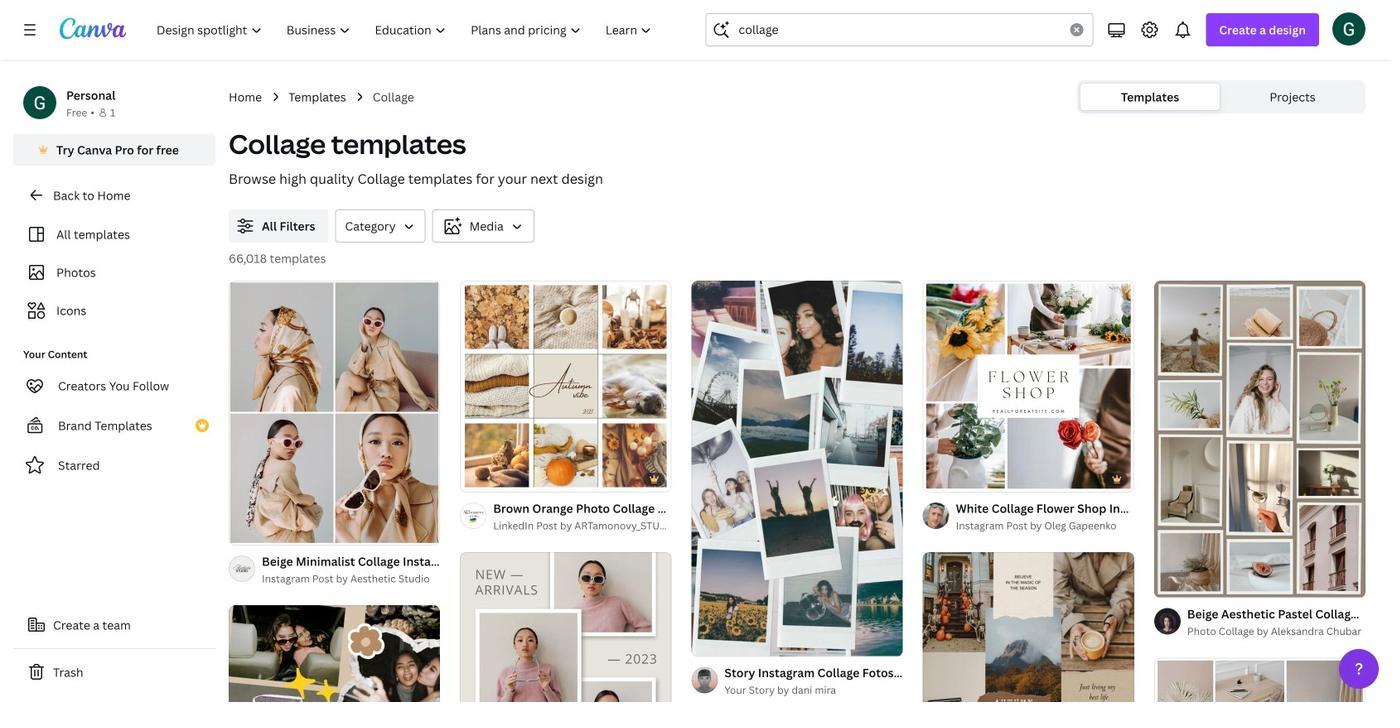 Task type: describe. For each thing, give the bounding box(es) containing it.
grey photo collage new arrivals instagram post image
[[460, 553, 671, 703]]

brown aesthetic photo collage autumn phone wallpaper image
[[923, 553, 1134, 703]]

top level navigation element
[[146, 13, 666, 46]]

greg robinson image
[[1332, 12, 1366, 45]]

beige aesthetic pastel collage memories moodboard portrait photo collage image
[[1154, 281, 1366, 598]]

beige minimalist collage instagram post image
[[229, 281, 440, 545]]

white collage flower shop instagram post image
[[923, 281, 1134, 492]]

brown vintage photo collage instagram story image
[[229, 606, 440, 703]]

Search search field
[[739, 14, 1060, 46]]



Task type: locate. For each thing, give the bounding box(es) containing it.
brown orange photo collage autumn vibes linkedin post image
[[460, 281, 671, 492]]

story instagram collage fotos polaroid analógico aesthetic image
[[691, 281, 903, 657]]

beige minimalist photo collage image
[[1154, 658, 1366, 703]]

None search field
[[705, 13, 1093, 46]]



Task type: vqa. For each thing, say whether or not it's contained in the screenshot.
"Brown Aesthetic Photo Collage Autumn Phone Wallpaper"
yes



